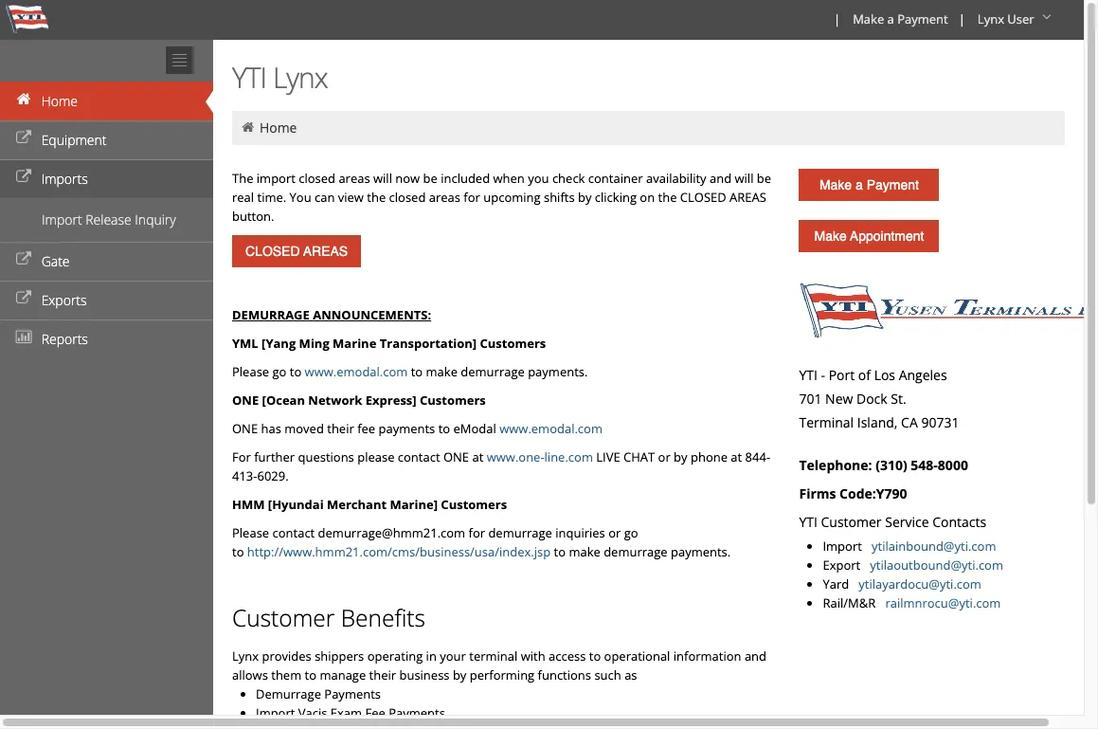 Task type: locate. For each thing, give the bounding box(es) containing it.
1 vertical spatial yti
[[800, 366, 818, 384]]

1 horizontal spatial and
[[745, 647, 767, 665]]

yti customer service contacts
[[800, 513, 987, 531]]

customer benefits
[[232, 602, 426, 633]]

2 horizontal spatial by
[[674, 448, 688, 465]]

for
[[232, 448, 251, 465]]

shippers
[[315, 647, 364, 665]]

customer down firms code:y790
[[821, 513, 882, 531]]

terminal
[[800, 413, 854, 431]]

0 vertical spatial or
[[658, 448, 671, 465]]

2 vertical spatial one
[[444, 448, 469, 465]]

closed
[[680, 189, 727, 206]]

2 will from the left
[[735, 170, 754, 187]]

1 vertical spatial external link image
[[14, 253, 33, 266]]

yti
[[232, 58, 267, 97], [800, 366, 818, 384], [800, 513, 818, 531]]

1 vertical spatial customers
[[420, 392, 486, 409]]

and inside the import closed areas will now be included when you check container availability and will be real time.  you can view the closed areas for upcoming shifts by clicking on the closed areas button.
[[710, 170, 732, 187]]

payment left lynx user
[[898, 10, 949, 27]]

port
[[829, 366, 855, 384]]

and
[[710, 170, 732, 187], [745, 647, 767, 665]]

1 the from the left
[[367, 189, 386, 206]]

0 vertical spatial home
[[41, 92, 78, 110]]

import for import release inquiry
[[42, 210, 82, 228]]

check
[[553, 170, 585, 187]]

external link image inside the equipment link
[[14, 132, 33, 145]]

one down emodal
[[444, 448, 469, 465]]

|
[[834, 10, 841, 27], [959, 10, 966, 27]]

0 vertical spatial external link image
[[14, 132, 33, 145]]

2 vertical spatial import
[[256, 704, 295, 721]]

www.emodal.com down marine
[[305, 363, 408, 380]]

lynx inside lynx provides shippers operating in your terminal with access to operational information and allows them to manage their business by performing functions such as
[[232, 647, 259, 665]]

1 horizontal spatial a
[[888, 10, 895, 27]]

lynx
[[978, 10, 1005, 27], [273, 58, 328, 97], [232, 647, 259, 665]]

go right inquiries
[[624, 524, 639, 541]]

customers
[[480, 335, 546, 352], [420, 392, 486, 409], [441, 496, 507, 513]]

0 horizontal spatial lynx
[[232, 647, 259, 665]]

areas
[[730, 189, 767, 206]]

and right 'information' on the bottom right
[[745, 647, 767, 665]]

to down the "hmm"
[[232, 543, 244, 560]]

closed down now
[[389, 189, 426, 206]]

external link image for imports
[[14, 171, 33, 184]]

be right now
[[423, 170, 438, 187]]

yti left -
[[800, 366, 818, 384]]

1 vertical spatial payment
[[867, 177, 920, 192]]

0 vertical spatial closed
[[299, 170, 336, 187]]

1 vertical spatial customer
[[232, 602, 335, 633]]

2 at from the left
[[731, 448, 742, 465]]

to inside please contact demurrage@hmm21.com for demurrage inquiries or go to
[[232, 543, 244, 560]]

operational
[[604, 647, 671, 665]]

1 horizontal spatial lynx
[[273, 58, 328, 97]]

demurrage up emodal
[[461, 363, 525, 380]]

and up closed
[[710, 170, 732, 187]]

2 the from the left
[[658, 189, 677, 206]]

contact inside please contact demurrage@hmm21.com for demurrage inquiries or go to
[[273, 524, 315, 541]]

yti up home icon
[[232, 58, 267, 97]]

user
[[1008, 10, 1035, 27]]

1 vertical spatial make
[[569, 543, 601, 560]]

1 horizontal spatial import
[[256, 704, 295, 721]]

[hyundai
[[268, 496, 324, 513]]

will up areas
[[735, 170, 754, 187]]

1 vertical spatial for
[[469, 524, 485, 541]]

customers for hmm [hyundai merchant marine] customers
[[441, 496, 507, 513]]

0 vertical spatial please
[[232, 363, 269, 380]]

0 horizontal spatial home link
[[0, 82, 213, 120]]

phone
[[691, 448, 728, 465]]

0 horizontal spatial www.emodal.com
[[305, 363, 408, 380]]

contact
[[398, 448, 440, 465], [273, 524, 315, 541]]

your
[[440, 647, 466, 665]]

external link image up bar chart icon
[[14, 292, 33, 305]]

make down inquiries
[[569, 543, 601, 560]]

areas down included
[[429, 189, 461, 206]]

please down the "hmm"
[[232, 524, 269, 541]]

a
[[888, 10, 895, 27], [856, 177, 863, 192]]

island,
[[858, 413, 898, 431]]

2 horizontal spatial lynx
[[978, 10, 1005, 27]]

home link
[[0, 82, 213, 120], [260, 119, 297, 137]]

be
[[423, 170, 438, 187], [757, 170, 772, 187]]

make down transportation]
[[426, 363, 458, 380]]

[ocean
[[262, 392, 305, 409]]

their
[[327, 420, 354, 437], [369, 666, 396, 684]]

1 vertical spatial and
[[745, 647, 767, 665]]

None submit
[[232, 235, 361, 267]]

firms
[[800, 484, 837, 502]]

their left fee at the bottom left of page
[[327, 420, 354, 437]]

reports link
[[0, 319, 213, 358]]

for up http://www.hmm21.com/cms/business/usa/index.jsp to make demurrage payments. on the bottom of page
[[469, 524, 485, 541]]

external link image inside the gate 'link'
[[14, 253, 33, 266]]

rail/m&r
[[823, 594, 883, 611]]

www.one-line.com link
[[487, 448, 593, 465]]

export
[[823, 556, 867, 574]]

gate link
[[0, 242, 213, 281]]

1 will from the left
[[374, 170, 392, 187]]

1 vertical spatial contact
[[273, 524, 315, 541]]

0 vertical spatial by
[[578, 189, 592, 206]]

1 please from the top
[[232, 363, 269, 380]]

import down imports
[[42, 210, 82, 228]]

or right chat
[[658, 448, 671, 465]]

time.
[[257, 189, 286, 206]]

by down check at right top
[[578, 189, 592, 206]]

1 horizontal spatial at
[[731, 448, 742, 465]]

customer up provides
[[232, 602, 335, 633]]

(310)
[[876, 456, 908, 474]]

1 vertical spatial home
[[260, 119, 297, 137]]

0 horizontal spatial payments
[[325, 685, 381, 702]]

contact down [hyundai
[[273, 524, 315, 541]]

0 horizontal spatial will
[[374, 170, 392, 187]]

go down [yang
[[273, 363, 287, 380]]

1 vertical spatial demurrage
[[489, 524, 553, 541]]

marine
[[333, 335, 377, 352]]

1 vertical spatial import
[[823, 538, 863, 555]]

0 horizontal spatial the
[[367, 189, 386, 206]]

1 horizontal spatial their
[[369, 666, 396, 684]]

0 horizontal spatial by
[[453, 666, 467, 684]]

lynx for provides
[[232, 647, 259, 665]]

www.emodal.com link for one has moved their fee payments to emodal www.emodal.com
[[500, 420, 603, 437]]

www.emodal.com link for to make demurrage payments.
[[305, 363, 408, 380]]

one left the has at the bottom
[[232, 420, 258, 437]]

0 horizontal spatial areas
[[339, 170, 370, 187]]

at down emodal
[[473, 448, 484, 465]]

home link up equipment
[[0, 82, 213, 120]]

external link image
[[14, 171, 33, 184], [14, 292, 33, 305]]

demurrage up http://www.hmm21.com/cms/business/usa/index.jsp to make demurrage payments. on the bottom of page
[[489, 524, 553, 541]]

announcements:
[[313, 306, 431, 323]]

0 vertical spatial demurrage
[[461, 363, 525, 380]]

customers down live chat or by phone at 844- 413-6029.
[[441, 496, 507, 513]]

the right on
[[658, 189, 677, 206]]

one for one [ocean network express] customers
[[232, 392, 259, 409]]

will left now
[[374, 170, 392, 187]]

0 horizontal spatial their
[[327, 420, 354, 437]]

0 vertical spatial a
[[888, 10, 895, 27]]

1 horizontal spatial www.emodal.com link
[[500, 420, 603, 437]]

0 horizontal spatial contact
[[273, 524, 315, 541]]

payment up appointment
[[867, 177, 920, 192]]

0 horizontal spatial |
[[834, 10, 841, 27]]

or right inquiries
[[609, 524, 621, 541]]

2 external link image from the top
[[14, 292, 33, 305]]

yml [yang ming marine transportation] customers
[[232, 335, 546, 352]]

the right view
[[367, 189, 386, 206]]

1 horizontal spatial payments
[[389, 704, 445, 721]]

transportation]
[[380, 335, 477, 352]]

1 horizontal spatial make
[[569, 543, 601, 560]]

0 horizontal spatial closed
[[299, 170, 336, 187]]

make appointment
[[815, 228, 925, 244]]

home right home icon
[[260, 119, 297, 137]]

1 vertical spatial go
[[624, 524, 639, 541]]

0 horizontal spatial go
[[273, 363, 287, 380]]

make
[[853, 10, 885, 27], [820, 177, 852, 192], [815, 228, 847, 244]]

with
[[521, 647, 546, 665]]

import down demurrage
[[256, 704, 295, 721]]

by
[[578, 189, 592, 206], [674, 448, 688, 465], [453, 666, 467, 684]]

home link right home icon
[[260, 119, 297, 137]]

1 vertical spatial external link image
[[14, 292, 33, 305]]

1 vertical spatial their
[[369, 666, 396, 684]]

1 horizontal spatial be
[[757, 170, 772, 187]]

please go to www.emodal.com to make demurrage payments.
[[232, 363, 588, 380]]

2 vertical spatial by
[[453, 666, 467, 684]]

0 vertical spatial external link image
[[14, 171, 33, 184]]

ytilayardocu@yti.com
[[859, 575, 982, 593]]

areas up view
[[339, 170, 370, 187]]

2 vertical spatial yti
[[800, 513, 818, 531]]

contact down one has moved their fee payments to emodal www.emodal.com
[[398, 448, 440, 465]]

one for one has moved their fee payments to emodal www.emodal.com
[[232, 420, 258, 437]]

2 vertical spatial customers
[[441, 496, 507, 513]]

0 horizontal spatial be
[[423, 170, 438, 187]]

1 horizontal spatial or
[[658, 448, 671, 465]]

by down your
[[453, 666, 467, 684]]

customers right transportation]
[[480, 335, 546, 352]]

payment
[[898, 10, 949, 27], [867, 177, 920, 192]]

1 vertical spatial one
[[232, 420, 258, 437]]

1 horizontal spatial www.emodal.com
[[500, 420, 603, 437]]

angle down image
[[1038, 10, 1057, 24]]

1 horizontal spatial will
[[735, 170, 754, 187]]

to
[[290, 363, 302, 380], [411, 363, 423, 380], [439, 420, 450, 437], [232, 543, 244, 560], [554, 543, 566, 560], [589, 647, 601, 665], [305, 666, 317, 684]]

1 vertical spatial by
[[674, 448, 688, 465]]

0 vertical spatial for
[[464, 189, 481, 206]]

their down operating on the left bottom
[[369, 666, 396, 684]]

customers up emodal
[[420, 392, 486, 409]]

0 vertical spatial www.emodal.com link
[[305, 363, 408, 380]]

closed up can on the top of page
[[299, 170, 336, 187]]

network
[[308, 392, 363, 409]]

performing
[[470, 666, 535, 684]]

www.emodal.com up www.one-line.com 'link'
[[500, 420, 603, 437]]

0 vertical spatial make a payment link
[[845, 0, 955, 40]]

demurrage inside please contact demurrage@hmm21.com for demurrage inquiries or go to
[[489, 524, 553, 541]]

0 horizontal spatial customer
[[232, 602, 335, 633]]

home image
[[240, 120, 256, 134]]

0 vertical spatial yti
[[232, 58, 267, 97]]

ytilayardocu@yti.com link
[[859, 575, 982, 593]]

www.emodal.com link
[[305, 363, 408, 380], [500, 420, 603, 437]]

to left emodal
[[439, 420, 450, 437]]

0 horizontal spatial payments.
[[528, 363, 588, 380]]

included
[[441, 170, 490, 187]]

external link image left imports
[[14, 171, 33, 184]]

payments up 'exam' on the bottom of page
[[325, 685, 381, 702]]

www.emodal.com link up www.one-line.com 'link'
[[500, 420, 603, 437]]

demurrage down inquiries
[[604, 543, 668, 560]]

payments down business at the left of the page
[[389, 704, 445, 721]]

0 horizontal spatial www.emodal.com link
[[305, 363, 408, 380]]

one
[[232, 392, 259, 409], [232, 420, 258, 437], [444, 448, 469, 465]]

import up export
[[823, 538, 863, 555]]

1 horizontal spatial customer
[[821, 513, 882, 531]]

yti inside yti - port of los angeles 701 new dock st. terminal island, ca 90731
[[800, 366, 818, 384]]

http://www.hmm21.com/cms/business/usa/index.jsp
[[247, 543, 551, 560]]

for inside the import closed areas will now be included when you check container availability and will be real time.  you can view the closed areas for upcoming shifts by clicking on the closed areas button.
[[464, 189, 481, 206]]

[yang
[[262, 335, 296, 352]]

as
[[625, 666, 638, 684]]

by left phone
[[674, 448, 688, 465]]

be up areas
[[757, 170, 772, 187]]

demurrage@hmm21.com
[[318, 524, 466, 541]]

one left [ocean
[[232, 392, 259, 409]]

1 vertical spatial www.emodal.com link
[[500, 420, 603, 437]]

line.com
[[545, 448, 593, 465]]

you
[[290, 189, 312, 206]]

their inside lynx provides shippers operating in your terminal with access to operational information and allows them to manage their business by performing functions such as
[[369, 666, 396, 684]]

external link image left gate
[[14, 253, 33, 266]]

0 vertical spatial lynx
[[978, 10, 1005, 27]]

make a payment link
[[845, 0, 955, 40], [800, 169, 940, 201]]

at left 844-
[[731, 448, 742, 465]]

www.one-
[[487, 448, 545, 465]]

1 horizontal spatial home
[[260, 119, 297, 137]]

0 horizontal spatial a
[[856, 177, 863, 192]]

make
[[426, 363, 458, 380], [569, 543, 601, 560]]

please inside please contact demurrage@hmm21.com for demurrage inquiries or go to
[[232, 524, 269, 541]]

for down included
[[464, 189, 481, 206]]

lynx for user
[[978, 10, 1005, 27]]

1 vertical spatial please
[[232, 524, 269, 541]]

shifts
[[544, 189, 575, 206]]

external link image
[[14, 132, 33, 145], [14, 253, 33, 266]]

1 horizontal spatial areas
[[429, 189, 461, 206]]

1 external link image from the top
[[14, 132, 33, 145]]

gate
[[41, 252, 70, 270]]

1 horizontal spatial contact
[[398, 448, 440, 465]]

1 horizontal spatial closed
[[389, 189, 426, 206]]

inquiries
[[556, 524, 606, 541]]

real
[[232, 189, 254, 206]]

0 horizontal spatial import
[[42, 210, 82, 228]]

external link image inside imports link
[[14, 171, 33, 184]]

service
[[886, 513, 930, 531]]

chat
[[624, 448, 655, 465]]

0 horizontal spatial make
[[426, 363, 458, 380]]

1 vertical spatial payments
[[389, 704, 445, 721]]

or inside please contact demurrage@hmm21.com for demurrage inquiries or go to
[[609, 524, 621, 541]]

exam
[[331, 704, 362, 721]]

ming
[[299, 335, 330, 352]]

90731
[[922, 413, 960, 431]]

fee
[[358, 420, 376, 437]]

closed
[[299, 170, 336, 187], [389, 189, 426, 206]]

0 vertical spatial make
[[426, 363, 458, 380]]

moved
[[285, 420, 324, 437]]

www.emodal.com link down marine
[[305, 363, 408, 380]]

external link image for exports
[[14, 292, 33, 305]]

2 external link image from the top
[[14, 253, 33, 266]]

1 vertical spatial or
[[609, 524, 621, 541]]

external link image inside exports "link"
[[14, 292, 33, 305]]

yti down firms
[[800, 513, 818, 531]]

home image
[[14, 93, 33, 106]]

1 vertical spatial a
[[856, 177, 863, 192]]

please down yml
[[232, 363, 269, 380]]

marine]
[[390, 496, 438, 513]]

lynx user link
[[970, 0, 1064, 40]]

external link image down home image
[[14, 132, 33, 145]]

home right home image
[[41, 92, 78, 110]]

0 vertical spatial and
[[710, 170, 732, 187]]

1 external link image from the top
[[14, 171, 33, 184]]

2 please from the top
[[232, 524, 269, 541]]

by inside lynx provides shippers operating in your terminal with access to operational information and allows them to manage their business by performing functions such as
[[453, 666, 467, 684]]



Task type: vqa. For each thing, say whether or not it's contained in the screenshot.


Task type: describe. For each thing, give the bounding box(es) containing it.
0 vertical spatial areas
[[339, 170, 370, 187]]

import ytilainbound@yti.com
[[823, 538, 997, 555]]

1 vertical spatial make a payment link
[[800, 169, 940, 201]]

2 be from the left
[[757, 170, 772, 187]]

ca
[[902, 413, 918, 431]]

import release inquiry
[[42, 210, 176, 228]]

please contact demurrage@hmm21.com for demurrage inquiries or go to
[[232, 524, 639, 560]]

live chat or by phone at 844- 413-6029.
[[232, 448, 771, 484]]

2 vertical spatial demurrage
[[604, 543, 668, 560]]

upcoming
[[484, 189, 541, 206]]

6029.
[[257, 467, 289, 484]]

information
[[674, 647, 742, 665]]

to right "them"
[[305, 666, 317, 684]]

on
[[640, 189, 655, 206]]

1 vertical spatial areas
[[429, 189, 461, 206]]

container
[[589, 170, 643, 187]]

reports
[[41, 330, 88, 348]]

0 vertical spatial their
[[327, 420, 354, 437]]

0 vertical spatial make a payment
[[853, 10, 949, 27]]

2 vertical spatial make
[[815, 228, 847, 244]]

-
[[821, 366, 826, 384]]

0 vertical spatial make
[[853, 10, 885, 27]]

import inside the "demurrage payments import vacis exam fee payments"
[[256, 704, 295, 721]]

such
[[595, 666, 622, 684]]

to up [ocean
[[290, 363, 302, 380]]

0 vertical spatial payments
[[325, 685, 381, 702]]

yti for yti lynx
[[232, 58, 267, 97]]

external link image for equipment
[[14, 132, 33, 145]]

equipment
[[41, 131, 107, 149]]

or inside live chat or by phone at 844- 413-6029.
[[658, 448, 671, 465]]

appointment
[[851, 228, 925, 244]]

customers for one [ocean network express] customers
[[420, 392, 486, 409]]

http://www.hmm21.com/cms/business/usa/index.jsp to make demurrage payments.
[[247, 543, 731, 560]]

and inside lynx provides shippers operating in your terminal with access to operational information and allows them to manage their business by performing functions such as
[[745, 647, 767, 665]]

new
[[826, 390, 854, 408]]

1 | from the left
[[834, 10, 841, 27]]

yti for yti - port of los angeles 701 new dock st. terminal island, ca 90731
[[800, 366, 818, 384]]

provides
[[262, 647, 312, 665]]

ytilainbound@yti.com
[[872, 538, 997, 555]]

st.
[[891, 390, 907, 408]]

413-
[[232, 467, 257, 484]]

to down transportation]
[[411, 363, 423, 380]]

for further questions please contact one at www.one-line.com
[[232, 448, 593, 465]]

demurrage payments import vacis exam fee payments
[[256, 685, 445, 721]]

1 at from the left
[[473, 448, 484, 465]]

access
[[549, 647, 586, 665]]

can
[[315, 189, 335, 206]]

terminal
[[469, 647, 518, 665]]

please for please go to www.emodal.com to make demurrage payments.
[[232, 363, 269, 380]]

go inside please contact demurrage@hmm21.com for demurrage inquiries or go to
[[624, 524, 639, 541]]

angeles
[[899, 366, 948, 384]]

701
[[800, 390, 822, 408]]

express]
[[366, 392, 417, 409]]

telephone:
[[800, 456, 873, 474]]

business
[[400, 666, 450, 684]]

release
[[86, 210, 131, 228]]

0 vertical spatial payments.
[[528, 363, 588, 380]]

1 vertical spatial make
[[820, 177, 852, 192]]

2 | from the left
[[959, 10, 966, 27]]

please for please contact demurrage@hmm21.com for demurrage inquiries or go to
[[232, 524, 269, 541]]

1 horizontal spatial home link
[[260, 119, 297, 137]]

http://www.hmm21.com/cms/business/usa/index.jsp link
[[247, 543, 551, 560]]

ytilaoutbound@yti.com link
[[871, 556, 1004, 574]]

exports
[[41, 291, 87, 309]]

railmnrocu@yti.com link
[[886, 594, 1001, 611]]

1 vertical spatial make a payment
[[820, 177, 920, 192]]

yti - port of los angeles 701 new dock st. terminal island, ca 90731
[[800, 366, 960, 431]]

imports link
[[0, 159, 213, 198]]

hmm [hyundai merchant marine] customers
[[232, 496, 507, 513]]

los
[[875, 366, 896, 384]]

external link image for gate
[[14, 253, 33, 266]]

questions
[[298, 448, 354, 465]]

railmnrocu@yti.com
[[886, 594, 1001, 611]]

inquiry
[[135, 210, 176, 228]]

of
[[859, 366, 871, 384]]

firms code:y790
[[800, 484, 908, 502]]

by inside live chat or by phone at 844- 413-6029.
[[674, 448, 688, 465]]

operating
[[368, 647, 423, 665]]

import
[[257, 170, 296, 187]]

them
[[271, 666, 302, 684]]

button.
[[232, 208, 274, 225]]

0 vertical spatial www.emodal.com
[[305, 363, 408, 380]]

1 be from the left
[[423, 170, 438, 187]]

equipment link
[[0, 120, 213, 159]]

to down inquiries
[[554, 543, 566, 560]]

lynx user
[[978, 10, 1035, 27]]

ytilainbound@yti.com link
[[872, 538, 997, 555]]

yti for yti customer service contacts
[[800, 513, 818, 531]]

one [ocean network express] customers
[[232, 392, 486, 409]]

now
[[396, 170, 420, 187]]

when
[[493, 170, 525, 187]]

hmm
[[232, 496, 265, 513]]

the import closed areas will now be included when you check container availability and will be real time.  you can view the closed areas for upcoming shifts by clicking on the closed areas button.
[[232, 170, 772, 225]]

telephone: (310) 548-8000
[[800, 456, 969, 474]]

1 vertical spatial closed
[[389, 189, 426, 206]]

code:y790
[[840, 484, 908, 502]]

at inside live chat or by phone at 844- 413-6029.
[[731, 448, 742, 465]]

to up such
[[589, 647, 601, 665]]

functions
[[538, 666, 592, 684]]

548-
[[911, 456, 938, 474]]

by inside the import closed areas will now be included when you check container availability and will be real time.  you can view the closed areas for upcoming shifts by clicking on the closed areas button.
[[578, 189, 592, 206]]

yti lynx
[[232, 58, 328, 97]]

clicking
[[595, 189, 637, 206]]

1 vertical spatial www.emodal.com
[[500, 420, 603, 437]]

import for import ytilainbound@yti.com
[[823, 538, 863, 555]]

lynx provides shippers operating in your terminal with access to operational information and allows them to manage their business by performing functions such as
[[232, 647, 767, 684]]

manage
[[320, 666, 366, 684]]

exports link
[[0, 281, 213, 319]]

0 vertical spatial go
[[273, 363, 287, 380]]

for inside please contact demurrage@hmm21.com for demurrage inquiries or go to
[[469, 524, 485, 541]]

one has moved their fee payments to emodal www.emodal.com
[[232, 420, 603, 437]]

bar chart image
[[14, 331, 33, 344]]

0 vertical spatial customers
[[480, 335, 546, 352]]

0 vertical spatial customer
[[821, 513, 882, 531]]

make appointment link
[[800, 220, 940, 252]]

payments
[[379, 420, 435, 437]]

imports
[[41, 170, 88, 188]]

0 vertical spatial payment
[[898, 10, 949, 27]]

1 vertical spatial payments.
[[671, 543, 731, 560]]

further
[[254, 448, 295, 465]]



